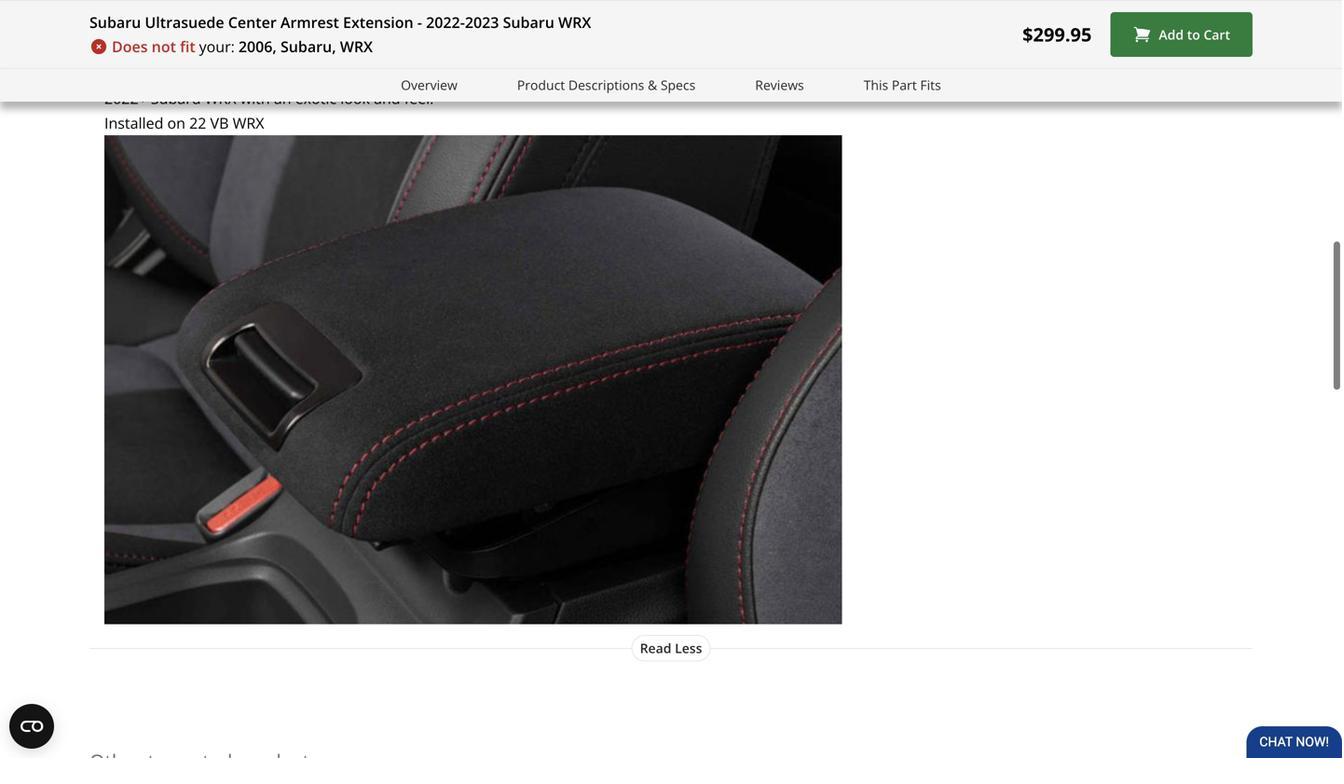 Task type: locate. For each thing, give the bounding box(es) containing it.
armrest up subaru,
[[281, 12, 339, 32]]

the right the in
[[474, 63, 497, 83]]

-
[[418, 12, 422, 32]]

great
[[193, 14, 239, 34]]

1 horizontal spatial armrest
[[363, 39, 419, 59]]

1 horizontal spatial a
[[807, 39, 815, 59]]

in
[[457, 63, 470, 83]]

subaru up on in the left of the page
[[151, 88, 201, 108]]

option
[[583, 63, 629, 83]]

to right "add"
[[1188, 25, 1201, 43]]

1 horizontal spatial the
[[474, 63, 497, 83]]

does
[[112, 36, 148, 56]]

less
[[675, 639, 703, 657]]

ultrasuede up the fit
[[145, 12, 224, 32]]

ultrasuede down way
[[232, 39, 308, 59]]

this left "part" in the top of the page
[[864, 76, 889, 94]]

this left is
[[104, 39, 133, 59]]

the up features at the left top of page
[[588, 14, 616, 34]]

0 vertical spatial ultrasuede
[[145, 12, 224, 32]]

ultrasuede inside a great way to store more items in the interior of the latest subaru wrx this is the subaru ultrasuede center armrest extension. this unit features a taller profile to allow for a larger storage capacity. additionally, this will come in the ultra suede option to provide the interior of your 2022+ subaru wrx with an exotic look and feel.
[[232, 39, 308, 59]]

taller
[[636, 39, 672, 59]]

on
[[167, 113, 186, 133]]

the right is
[[151, 39, 174, 59]]

ultra
[[501, 63, 534, 83]]

is
[[137, 39, 147, 59]]

open widget image
[[9, 704, 54, 749]]

to
[[1188, 25, 1201, 43], [724, 39, 739, 59], [633, 63, 647, 83]]

vb
[[210, 113, 229, 133]]

1 horizontal spatial the
[[588, 14, 616, 34]]

2 horizontal spatial to
[[1188, 25, 1201, 43]]

0 horizontal spatial a
[[624, 39, 632, 59]]

more
[[352, 14, 394, 34]]

to left allow
[[724, 39, 739, 59]]

the
[[464, 14, 491, 34], [588, 14, 616, 34]]

capacity.
[[205, 63, 266, 83]]

overview
[[401, 76, 458, 94]]

interior
[[734, 63, 786, 83]]

2 the from the left
[[588, 14, 616, 34]]

extension
[[343, 12, 414, 32]]

of
[[565, 14, 584, 34]]

armrest up will
[[363, 39, 419, 59]]

this up ultra
[[499, 39, 527, 59]]

center up the 2006,
[[228, 12, 277, 32]]

the down profile
[[708, 63, 731, 83]]

extension.
[[423, 39, 495, 59]]

1 horizontal spatial this
[[499, 39, 527, 59]]

allow
[[743, 39, 779, 59]]

product descriptions & specs link
[[517, 75, 696, 96]]

subaru
[[90, 12, 141, 32], [503, 12, 555, 32], [178, 39, 228, 59], [151, 88, 201, 108]]

for
[[783, 39, 803, 59]]

latest
[[619, 14, 670, 34]]

an
[[274, 88, 291, 108]]

0 horizontal spatial to
[[633, 63, 647, 83]]

armrest
[[281, 12, 339, 32], [363, 39, 419, 59]]

1 vertical spatial ultrasuede
[[232, 39, 308, 59]]

0 horizontal spatial this
[[104, 39, 133, 59]]

items
[[398, 14, 440, 34]]

1 horizontal spatial to
[[724, 39, 739, 59]]

this part fits
[[864, 76, 942, 94]]

the
[[151, 39, 174, 59], [474, 63, 497, 83], [708, 63, 731, 83]]

reviews link
[[756, 75, 805, 96]]

0 horizontal spatial center
[[228, 12, 277, 32]]

0 horizontal spatial the
[[464, 14, 491, 34]]

wrx up features at the left top of page
[[559, 12, 592, 32]]

this part fits link
[[864, 75, 942, 96]]

add to cart button
[[1111, 12, 1253, 57]]

center down the 'store'
[[312, 39, 359, 59]]

a right for
[[807, 39, 815, 59]]

center
[[228, 12, 277, 32], [312, 39, 359, 59]]

1 horizontal spatial ultrasuede
[[232, 39, 308, 59]]

ultrasuede
[[145, 12, 224, 32], [232, 39, 308, 59]]

wrx up allow
[[736, 14, 767, 34]]

1 horizontal spatial center
[[312, 39, 359, 59]]

0 horizontal spatial ultrasuede
[[145, 12, 224, 32]]

not
[[152, 36, 176, 56]]

1 the from the left
[[464, 14, 491, 34]]

wrx
[[559, 12, 592, 32], [736, 14, 767, 34], [340, 36, 373, 56], [205, 88, 236, 108], [233, 113, 264, 133]]

part
[[892, 76, 917, 94]]

provide
[[651, 63, 704, 83]]

of
[[790, 63, 804, 83]]

a left taller
[[624, 39, 632, 59]]

fit
[[180, 36, 196, 56]]

to left &
[[633, 63, 647, 83]]

a
[[624, 39, 632, 59], [807, 39, 815, 59]]

2022-
[[426, 12, 465, 32]]

$299.95
[[1023, 21, 1092, 47]]

1 vertical spatial armrest
[[363, 39, 419, 59]]

storage
[[149, 63, 201, 83]]

center inside a great way to store more items in the interior of the latest subaru wrx this is the subaru ultrasuede center armrest extension. this unit features a taller profile to allow for a larger storage capacity. additionally, this will come in the ultra suede option to provide the interior of your 2022+ subaru wrx with an exotic look and feel.
[[312, 39, 359, 59]]

subaru ultrasuede center armrest extension - 2022-2023 subaru wrx
[[90, 12, 592, 32]]

22
[[189, 113, 206, 133]]

reviews
[[756, 76, 805, 94]]

will
[[389, 63, 411, 83]]

subaru,
[[281, 36, 336, 56]]

installed on 22 vb wrx
[[104, 113, 264, 133]]

0 vertical spatial armrest
[[281, 12, 339, 32]]

come
[[415, 63, 454, 83]]

the right in
[[464, 14, 491, 34]]

to
[[279, 14, 298, 34]]

specs
[[661, 76, 696, 94]]

with
[[240, 88, 270, 108]]

suede
[[537, 63, 580, 83]]

installed
[[104, 113, 164, 133]]

armrest inside a great way to store more items in the interior of the latest subaru wrx this is the subaru ultrasuede center armrest extension. this unit features a taller profile to allow for a larger storage capacity. additionally, this will come in the ultra suede option to provide the interior of your 2022+ subaru wrx with an exotic look and feel.
[[363, 39, 419, 59]]

wrx down more
[[340, 36, 373, 56]]

this
[[104, 39, 133, 59], [499, 39, 527, 59], [864, 76, 889, 94]]

1 vertical spatial center
[[312, 39, 359, 59]]



Task type: vqa. For each thing, say whether or not it's contained in the screenshot.
soon
no



Task type: describe. For each thing, give the bounding box(es) containing it.
your:
[[199, 36, 235, 56]]

feel.
[[405, 88, 434, 108]]

0 horizontal spatial the
[[151, 39, 174, 59]]

larger
[[104, 63, 145, 83]]

2023
[[465, 12, 499, 32]]

way
[[243, 14, 275, 34]]

add
[[1160, 25, 1184, 43]]

exotic
[[295, 88, 337, 108]]

2 a from the left
[[807, 39, 815, 59]]

additionally,
[[270, 63, 355, 83]]

&
[[648, 76, 658, 94]]

product
[[517, 76, 565, 94]]

wrx up vb
[[205, 88, 236, 108]]

unit
[[531, 39, 558, 59]]

read
[[640, 639, 672, 657]]

fits
[[921, 76, 942, 94]]

features
[[562, 39, 620, 59]]

cart
[[1204, 25, 1231, 43]]

read less
[[640, 639, 703, 657]]

0 vertical spatial center
[[228, 12, 277, 32]]

look
[[341, 88, 370, 108]]

overview link
[[401, 75, 458, 96]]

to inside button
[[1188, 25, 1201, 43]]

0 horizontal spatial armrest
[[281, 12, 339, 32]]

wrx down with
[[233, 113, 264, 133]]

subaru down great
[[178, 39, 228, 59]]

does not fit your: 2006, subaru, wrx
[[112, 36, 373, 56]]

1 a from the left
[[624, 39, 632, 59]]

subaru up does
[[90, 12, 141, 32]]

this
[[359, 63, 385, 83]]

a great way to store more items in the interior of the latest subaru wrx this is the subaru ultrasuede center armrest extension. this unit features a taller profile to allow for a larger storage capacity. additionally, this will come in the ultra suede option to provide the interior of your 2022+ subaru wrx with an exotic look and feel.
[[104, 14, 839, 108]]

your
[[808, 63, 839, 83]]

subaru
[[674, 14, 732, 34]]

2006,
[[239, 36, 277, 56]]

a
[[180, 14, 189, 34]]

and
[[374, 88, 401, 108]]

2 horizontal spatial this
[[864, 76, 889, 94]]

product descriptions & specs
[[517, 76, 696, 94]]

2 horizontal spatial the
[[708, 63, 731, 83]]

descriptions
[[569, 76, 645, 94]]

interior
[[495, 14, 561, 34]]

subaru up unit
[[503, 12, 555, 32]]

photo of grimmspeed top mount intercooler installed on 2022 subaru wrx image
[[104, 135, 843, 625]]

2022+
[[104, 88, 147, 108]]

in
[[444, 14, 460, 34]]

store
[[302, 14, 348, 34]]

profile
[[675, 39, 721, 59]]

add to cart
[[1160, 25, 1231, 43]]



